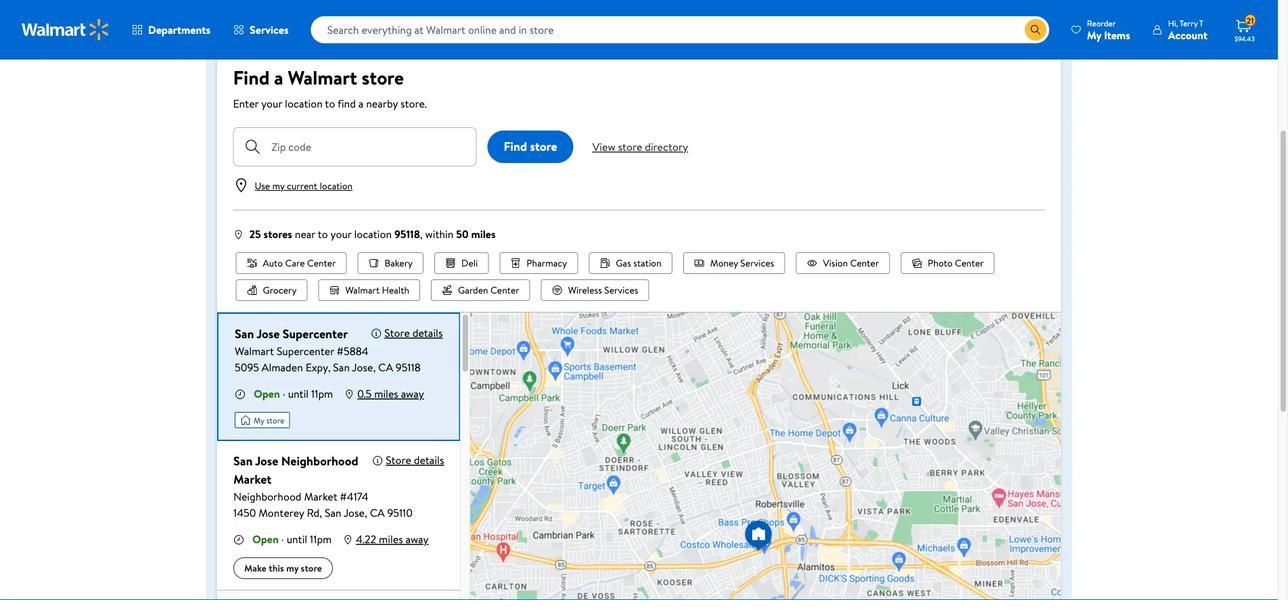 Task type: describe. For each thing, give the bounding box(es) containing it.
auto care center button
[[236, 252, 347, 274]]

4.22
[[356, 532, 376, 547]]

,
[[420, 227, 423, 242]]

san jose supercenter
[[234, 325, 348, 342]]

grocery button
[[236, 279, 307, 301]]

rd,
[[306, 505, 322, 520]]

95118 inside walmart supercenter #5884 5095 almaden expy,   san jose, ca 95118
[[395, 360, 420, 375]]

map region
[[324, 147, 1190, 600]]

neighborhood market element
[[233, 488, 428, 505]]

terry
[[1180, 17, 1198, 29]]

view
[[593, 139, 615, 154]]

$94.43
[[1235, 34, 1255, 43]]

market inside san jose neighborhood market
[[233, 471, 271, 488]]

walmart for walmart supercenter #5884 5095 almaden expy,   san jose, ca 95118
[[234, 344, 274, 359]]

bakery button
[[358, 252, 424, 274]]

stores
[[264, 227, 292, 242]]

san jose neighborhood market
[[233, 453, 358, 488]]

find store button
[[487, 131, 574, 163]]

open for san jose supercenter
[[253, 386, 280, 401]]

services inside popup button
[[250, 22, 289, 37]]

my store
[[253, 414, 284, 426]]

center right care
[[307, 256, 336, 270]]

garden center
[[458, 283, 519, 297]]

details for neighborhood
[[413, 453, 444, 468]]

view store directory
[[593, 139, 688, 154]]

Search search field
[[311, 16, 1049, 43]]

Enter zip code text field
[[261, 128, 465, 166]]

hi, terry t account
[[1168, 17, 1208, 42]]

use
[[255, 179, 270, 192]]

san inside 'neighborhood market #4174 1450 monterey rd,   san jose, ca 95110'
[[324, 505, 341, 520]]

0.5 miles away link
[[357, 386, 424, 401]]

5095 almaden expy,
  san jose, ca 95118 element
[[234, 359, 424, 376]]

0 horizontal spatial my
[[272, 179, 285, 192]]

95110
[[387, 505, 412, 520]]

account
[[1168, 27, 1208, 42]]

to inside find a walmart store enter your location to find a nearby store.
[[325, 96, 335, 111]]

walmart health
[[345, 283, 409, 297]]

this
[[268, 562, 284, 575]]

grocery
[[263, 283, 297, 297]]

hi,
[[1168, 17, 1178, 29]]

current
[[287, 179, 317, 192]]

walmart health button
[[318, 279, 420, 301]]

store details link for san jose neighborhood market
[[385, 453, 444, 468]]

san jose element for market
[[233, 452, 368, 488]]

use my current location button
[[249, 179, 357, 192]]

directory
[[645, 139, 688, 154]]

store for view store directory
[[618, 139, 642, 154]]

services for money services
[[740, 256, 774, 270]]

store.
[[401, 96, 427, 111]]

jose, for san jose neighborhood market
[[343, 505, 367, 520]]

money services
[[710, 256, 774, 270]]

garden
[[458, 283, 488, 297]]

near
[[295, 227, 315, 242]]

store details for supercenter
[[384, 325, 442, 340]]

pharmacy
[[527, 256, 567, 270]]

use my current location
[[255, 179, 353, 192]]

store for my store
[[266, 414, 284, 426]]

miles for san jose neighborhood market
[[379, 532, 403, 547]]

find for a
[[233, 64, 270, 91]]

auto
[[263, 256, 283, 270]]

0 vertical spatial miles
[[471, 227, 496, 242]]

services for wireless services
[[604, 283, 638, 297]]

location inside find a walmart store enter your location to find a nearby store.
[[285, 96, 323, 111]]

your inside find a walmart store enter your location to find a nearby store.
[[261, 96, 282, 111]]

jose for supercenter
[[256, 325, 279, 342]]

#5884
[[336, 344, 368, 359]]

jose for neighborhood
[[255, 453, 278, 470]]

make this my store button
[[233, 558, 332, 579]]

0 vertical spatial a
[[274, 64, 283, 91]]

deli
[[461, 256, 478, 270]]

make
[[244, 562, 266, 575]]

my inside reorder my items
[[1087, 27, 1102, 42]]

expy,
[[305, 360, 330, 375]]

bakery
[[385, 256, 413, 270]]

away for san jose neighborhood market
[[405, 532, 428, 547]]

50
[[456, 227, 469, 242]]

11pm for san jose supercenter
[[311, 386, 333, 401]]

photo center button
[[901, 252, 995, 274]]

center for garden center
[[491, 283, 519, 297]]

t
[[1199, 17, 1204, 29]]

photo
[[928, 256, 953, 270]]

wireless
[[568, 283, 602, 297]]

services button
[[222, 14, 300, 46]]

departments button
[[120, 14, 222, 46]]

vision
[[823, 256, 848, 270]]

auto care center
[[263, 256, 336, 270]]

store for san jose supercenter
[[384, 325, 410, 340]]

gas
[[616, 256, 631, 270]]

open · until 11pm for supercenter
[[253, 386, 333, 401]]

money
[[710, 256, 738, 270]]

5095
[[234, 360, 259, 375]]

jose, for san jose supercenter
[[352, 360, 375, 375]]

nearby
[[366, 96, 398, 111]]

market inside 'neighborhood market #4174 1450 monterey rd,   san jose, ca 95110'
[[304, 489, 337, 504]]

0.5 miles away
[[357, 386, 424, 401]]

open for san jose neighborhood market
[[252, 532, 278, 547]]

within
[[425, 227, 454, 242]]

san up 5095
[[234, 325, 254, 342]]

neighborhood inside 'neighborhood market #4174 1450 monterey rd,   san jose, ca 95110'
[[233, 489, 301, 504]]

pharmacy button
[[500, 252, 578, 274]]

· for supercenter
[[282, 386, 285, 401]]

5095 almaden expy null is my store image
[[234, 412, 290, 428]]

0 vertical spatial supercenter
[[282, 325, 348, 342]]

wireless services button
[[541, 279, 649, 301]]

25
[[249, 227, 261, 242]]

my inside button
[[286, 562, 298, 575]]

11pm for san jose neighborhood market
[[310, 532, 331, 547]]

almaden
[[261, 360, 303, 375]]



Task type: locate. For each thing, give the bounding box(es) containing it.
find inside find a walmart store enter your location to find a nearby store.
[[233, 64, 270, 91]]

0 vertical spatial jose
[[256, 325, 279, 342]]

departments
[[148, 22, 210, 37]]

miles right 0.5
[[374, 386, 398, 401]]

1 vertical spatial open
[[252, 532, 278, 547]]

1 vertical spatial open · until 11pm
[[252, 532, 331, 547]]

0 vertical spatial open · until 11pm
[[253, 386, 333, 401]]

until down almaden
[[288, 386, 308, 401]]

1450
[[233, 505, 256, 520]]

25 stores near to your location 95118 , within 50 miles
[[249, 227, 496, 242]]

location right current
[[320, 179, 353, 192]]

0 vertical spatial store details
[[384, 325, 442, 340]]

1 vertical spatial store
[[385, 453, 411, 468]]

21
[[1247, 15, 1254, 26]]

your
[[261, 96, 282, 111], [331, 227, 352, 242]]

1 horizontal spatial find
[[504, 138, 527, 155]]

ca up the 0.5 miles away in the bottom left of the page
[[378, 360, 393, 375]]

walmart supercenter #5884 5095 almaden expy,   san jose, ca 95118
[[234, 344, 420, 375]]

san jose element
[[234, 325, 348, 343], [233, 452, 368, 488]]

0 vertical spatial services
[[250, 22, 289, 37]]

2 vertical spatial walmart
[[234, 344, 274, 359]]

walmart for walmart health
[[345, 283, 380, 297]]

center right garden
[[491, 283, 519, 297]]

1 horizontal spatial services
[[604, 283, 638, 297]]

find
[[338, 96, 356, 111]]

jose down my store
[[255, 453, 278, 470]]

away down 95110
[[405, 532, 428, 547]]

1 vertical spatial ·
[[281, 532, 284, 547]]

ca for san jose neighborhood market
[[370, 505, 384, 520]]

1 vertical spatial jose,
[[343, 505, 367, 520]]

0 vertical spatial store
[[384, 325, 410, 340]]

neighborhood up neighborhood market "element"
[[281, 453, 358, 470]]

0 vertical spatial jose,
[[352, 360, 375, 375]]

0 vertical spatial details
[[412, 325, 442, 340]]

0.5
[[357, 386, 371, 401]]

· down 'monterey'
[[281, 532, 284, 547]]

·
[[282, 386, 285, 401], [281, 532, 284, 547]]

find for store
[[504, 138, 527, 155]]

details for supercenter
[[412, 325, 442, 340]]

services inside button
[[740, 256, 774, 270]]

open
[[253, 386, 280, 401], [252, 532, 278, 547]]

2 vertical spatial miles
[[379, 532, 403, 547]]

san jose element for supercenter
[[234, 325, 348, 343]]

location
[[285, 96, 323, 111], [320, 179, 353, 192], [354, 227, 392, 242]]

garden center button
[[431, 279, 530, 301]]

1 vertical spatial to
[[318, 227, 328, 242]]

open · until 11pm down 'monterey'
[[252, 532, 331, 547]]

ca inside 'neighborhood market #4174 1450 monterey rd,   san jose, ca 95110'
[[370, 505, 384, 520]]

location left find
[[285, 96, 323, 111]]

1 vertical spatial jose
[[255, 453, 278, 470]]

find store
[[504, 138, 557, 155]]

1 vertical spatial until
[[286, 532, 307, 547]]

store details down 'health'
[[384, 325, 442, 340]]

1 vertical spatial store details link
[[385, 453, 444, 468]]

0 vertical spatial your
[[261, 96, 282, 111]]

1 vertical spatial market
[[304, 489, 337, 504]]

0 vertical spatial ca
[[378, 360, 393, 375]]

until down 'monterey'
[[286, 532, 307, 547]]

store details link down 'health'
[[384, 325, 442, 340]]

0 vertical spatial market
[[233, 471, 271, 488]]

walmart image
[[22, 19, 110, 41]]

my inside image
[[253, 414, 264, 426]]

my left items
[[1087, 27, 1102, 42]]

store right this
[[300, 562, 322, 575]]

walmart up find
[[288, 64, 357, 91]]

store down almaden
[[266, 414, 284, 426]]

0 vertical spatial ·
[[282, 386, 285, 401]]

san
[[234, 325, 254, 342], [333, 360, 349, 375], [233, 453, 252, 470], [324, 505, 341, 520]]

0 vertical spatial san jose element
[[234, 325, 348, 343]]

market
[[233, 471, 271, 488], [304, 489, 337, 504]]

jose inside san jose neighborhood market
[[255, 453, 278, 470]]

1 vertical spatial find
[[504, 138, 527, 155]]

1 vertical spatial store details
[[385, 453, 444, 468]]

money services button
[[683, 252, 785, 274]]

jose, down #5884 at the bottom left
[[352, 360, 375, 375]]

san jose element up 'neighborhood market #4174 1450 monterey rd,   san jose, ca 95110'
[[233, 452, 368, 488]]

store inside button
[[530, 138, 557, 155]]

monterey
[[258, 505, 304, 520]]

store details for neighborhood
[[385, 453, 444, 468]]

neighborhood up 'monterey'
[[233, 489, 301, 504]]

0 horizontal spatial find
[[233, 64, 270, 91]]

list containing auto care center
[[233, 252, 1045, 301]]

a down services popup button
[[274, 64, 283, 91]]

ca inside walmart supercenter #5884 5095 almaden expy,   san jose, ca 95118
[[378, 360, 393, 375]]

away right 0.5
[[401, 386, 424, 401]]

san down #5884 at the bottom left
[[333, 360, 349, 375]]

store up 95110
[[385, 453, 411, 468]]

san jose element up almaden
[[234, 325, 348, 343]]

1 vertical spatial details
[[413, 453, 444, 468]]

miles right 4.22
[[379, 532, 403, 547]]

station
[[633, 256, 662, 270]]

1 vertical spatial your
[[331, 227, 352, 242]]

your right the enter
[[261, 96, 282, 111]]

4.22 miles away link
[[356, 532, 428, 547]]

1 vertical spatial 95118
[[395, 360, 420, 375]]

miles for san jose supercenter
[[374, 386, 398, 401]]

services inside button
[[604, 283, 638, 297]]

center for photo center
[[955, 256, 984, 270]]

jose up almaden
[[256, 325, 279, 342]]

1 vertical spatial neighborhood
[[233, 489, 301, 504]]

1 vertical spatial my
[[253, 414, 264, 426]]

0 horizontal spatial services
[[250, 22, 289, 37]]

11pm down rd,
[[310, 532, 331, 547]]

my down 5095
[[253, 414, 264, 426]]

#4174
[[340, 489, 368, 504]]

care
[[285, 256, 305, 270]]

deli button
[[434, 252, 489, 274]]

gas station button
[[589, 252, 672, 274]]

walmart inside find a walmart store enter your location to find a nearby store.
[[288, 64, 357, 91]]

1 vertical spatial my
[[286, 562, 298, 575]]

store for san jose neighborhood market
[[385, 453, 411, 468]]

supercenter inside walmart supercenter #5884 5095 almaden expy,   san jose, ca 95118
[[276, 344, 334, 359]]

walmart supercenter element
[[234, 343, 424, 359]]

11pm
[[311, 386, 333, 401], [310, 532, 331, 547]]

san down neighborhood market "element"
[[324, 505, 341, 520]]

neighborhood
[[281, 453, 358, 470], [233, 489, 301, 504]]

0 vertical spatial to
[[325, 96, 335, 111]]

view store directory link
[[590, 133, 691, 160]]

ca for san jose supercenter
[[378, 360, 393, 375]]

95118 up bakery
[[394, 227, 420, 242]]

san down 5095 almaden expy null is my store image
[[233, 453, 252, 470]]

until for supercenter
[[288, 386, 308, 401]]

store inside find a walmart store enter your location to find a nearby store.
[[362, 64, 404, 91]]

my right this
[[286, 562, 298, 575]]

1 vertical spatial san jose element
[[233, 452, 368, 488]]

0 horizontal spatial my
[[253, 414, 264, 426]]

store details link for san jose supercenter
[[384, 325, 442, 340]]

photo center
[[928, 256, 984, 270]]

make this my store
[[244, 562, 322, 575]]

san jose element containing san jose supercenter
[[234, 325, 348, 343]]

2 horizontal spatial services
[[740, 256, 774, 270]]

away for san jose supercenter
[[401, 386, 424, 401]]

1 vertical spatial supercenter
[[276, 344, 334, 359]]

1 vertical spatial location
[[320, 179, 353, 192]]

· down almaden
[[282, 386, 285, 401]]

supercenter up walmart supercenter element
[[282, 325, 348, 342]]

health
[[382, 283, 409, 297]]

0 vertical spatial neighborhood
[[281, 453, 358, 470]]

0 vertical spatial 95118
[[394, 227, 420, 242]]

1 horizontal spatial my
[[286, 562, 298, 575]]

enter
[[233, 96, 259, 111]]

store inside image
[[266, 414, 284, 426]]

1 vertical spatial ca
[[370, 505, 384, 520]]

center right photo
[[955, 256, 984, 270]]

1 vertical spatial away
[[405, 532, 428, 547]]

market up rd,
[[304, 489, 337, 504]]

95118 up the 0.5 miles away in the bottom left of the page
[[395, 360, 420, 375]]

store details
[[384, 325, 442, 340], [385, 453, 444, 468]]

· for neighborhood
[[281, 532, 284, 547]]

center right vision
[[850, 256, 879, 270]]

walmart inside walmart supercenter #5884 5095 almaden expy,   san jose, ca 95118
[[234, 344, 274, 359]]

store inside button
[[300, 562, 322, 575]]

san inside walmart supercenter #5884 5095 almaden expy,   san jose, ca 95118
[[333, 360, 349, 375]]

open up make
[[252, 532, 278, 547]]

1 horizontal spatial a
[[358, 96, 364, 111]]

store down 'health'
[[384, 325, 410, 340]]

store
[[362, 64, 404, 91], [530, 138, 557, 155], [618, 139, 642, 154], [266, 414, 284, 426], [300, 562, 322, 575]]

0 vertical spatial until
[[288, 386, 308, 401]]

supercenter
[[282, 325, 348, 342], [276, 344, 334, 359]]

neighborhood market #4174 1450 monterey rd,   san jose, ca 95110
[[233, 489, 412, 520]]

to right near
[[318, 227, 328, 242]]

0 vertical spatial my
[[272, 179, 285, 192]]

95118
[[394, 227, 420, 242], [395, 360, 420, 375]]

until
[[288, 386, 308, 401], [286, 532, 307, 547]]

0 vertical spatial walmart
[[288, 64, 357, 91]]

list
[[233, 252, 1045, 301]]

0 horizontal spatial your
[[261, 96, 282, 111]]

1 vertical spatial miles
[[374, 386, 398, 401]]

items
[[1104, 27, 1130, 42]]

0 vertical spatial away
[[401, 386, 424, 401]]

store details link up 95110
[[385, 453, 444, 468]]

to
[[325, 96, 335, 111], [318, 227, 328, 242]]

my right use
[[272, 179, 285, 192]]

store up nearby
[[362, 64, 404, 91]]

jose, down #4174
[[343, 505, 367, 520]]

center for vision center
[[850, 256, 879, 270]]

0 vertical spatial 11pm
[[311, 386, 333, 401]]

walmart up 5095
[[234, 344, 274, 359]]

san inside san jose neighborhood market
[[233, 453, 252, 470]]

ca
[[378, 360, 393, 375], [370, 505, 384, 520]]

option
[[217, 591, 460, 600]]

reorder
[[1087, 17, 1116, 29]]

a right find
[[358, 96, 364, 111]]

store right 'view'
[[618, 139, 642, 154]]

vision center
[[823, 256, 879, 270]]

store for find store
[[530, 138, 557, 155]]

miles right '50' on the left of page
[[471, 227, 496, 242]]

jose, inside 'neighborhood market #4174 1450 monterey rd,   san jose, ca 95110'
[[343, 505, 367, 520]]

details
[[412, 325, 442, 340], [413, 453, 444, 468]]

to left find
[[325, 96, 335, 111]]

1450 monterey rd,
  san jose, ca 95110 element
[[233, 505, 428, 521]]

walmart left 'health'
[[345, 283, 380, 297]]

center
[[307, 256, 336, 270], [850, 256, 879, 270], [955, 256, 984, 270], [491, 283, 519, 297]]

11pm down expy,
[[311, 386, 333, 401]]

open · until 11pm down almaden
[[253, 386, 333, 401]]

jose, inside walmart supercenter #5884 5095 almaden expy,   san jose, ca 95118
[[352, 360, 375, 375]]

1 vertical spatial a
[[358, 96, 364, 111]]

supercenter up expy,
[[276, 344, 334, 359]]

jose,
[[352, 360, 375, 375], [343, 505, 367, 520]]

1 horizontal spatial my
[[1087, 27, 1102, 42]]

find
[[233, 64, 270, 91], [504, 138, 527, 155]]

miles
[[471, 227, 496, 242], [374, 386, 398, 401], [379, 532, 403, 547]]

store left 'view'
[[530, 138, 557, 155]]

search icon image
[[1030, 24, 1041, 35]]

gas station
[[616, 256, 662, 270]]

ca left 95110
[[370, 505, 384, 520]]

find a walmart store enter your location to find a nearby store.
[[233, 64, 427, 111]]

0 vertical spatial store details link
[[384, 325, 442, 340]]

0 vertical spatial my
[[1087, 27, 1102, 42]]

vision center button
[[796, 252, 890, 274]]

my
[[272, 179, 285, 192], [286, 562, 298, 575]]

1 vertical spatial walmart
[[345, 283, 380, 297]]

find inside find store button
[[504, 138, 527, 155]]

a
[[274, 64, 283, 91], [358, 96, 364, 111]]

neighborhood inside san jose neighborhood market
[[281, 453, 358, 470]]

0 vertical spatial location
[[285, 96, 323, 111]]

0 vertical spatial find
[[233, 64, 270, 91]]

location up bakery "button"
[[354, 227, 392, 242]]

0 vertical spatial open
[[253, 386, 280, 401]]

1 horizontal spatial market
[[304, 489, 337, 504]]

2 vertical spatial services
[[604, 283, 638, 297]]

my
[[1087, 27, 1102, 42], [253, 414, 264, 426]]

2 vertical spatial location
[[354, 227, 392, 242]]

1 horizontal spatial your
[[331, 227, 352, 242]]

san jose element containing san jose neighborhood market
[[233, 452, 368, 488]]

1 vertical spatial 11pm
[[310, 532, 331, 547]]

store details up 95110
[[385, 453, 444, 468]]

4.22 miles away
[[356, 532, 428, 547]]

away
[[401, 386, 424, 401], [405, 532, 428, 547]]

0 horizontal spatial a
[[274, 64, 283, 91]]

open up my store
[[253, 386, 280, 401]]

walmart
[[288, 64, 357, 91], [345, 283, 380, 297], [234, 344, 274, 359]]

fpo alt text image
[[503, 0, 1052, 45]]

1 vertical spatial services
[[740, 256, 774, 270]]

Walmart Site-Wide search field
[[311, 16, 1049, 43]]

reorder my items
[[1087, 17, 1130, 42]]

wireless services
[[568, 283, 638, 297]]

open · until 11pm for neighborhood
[[252, 532, 331, 547]]

market up 1450
[[233, 471, 271, 488]]

until for neighborhood
[[286, 532, 307, 547]]

0 horizontal spatial market
[[233, 471, 271, 488]]

your right near
[[331, 227, 352, 242]]

walmart inside 'button'
[[345, 283, 380, 297]]



Task type: vqa. For each thing, say whether or not it's contained in the screenshot.
Auto Care Center
yes



